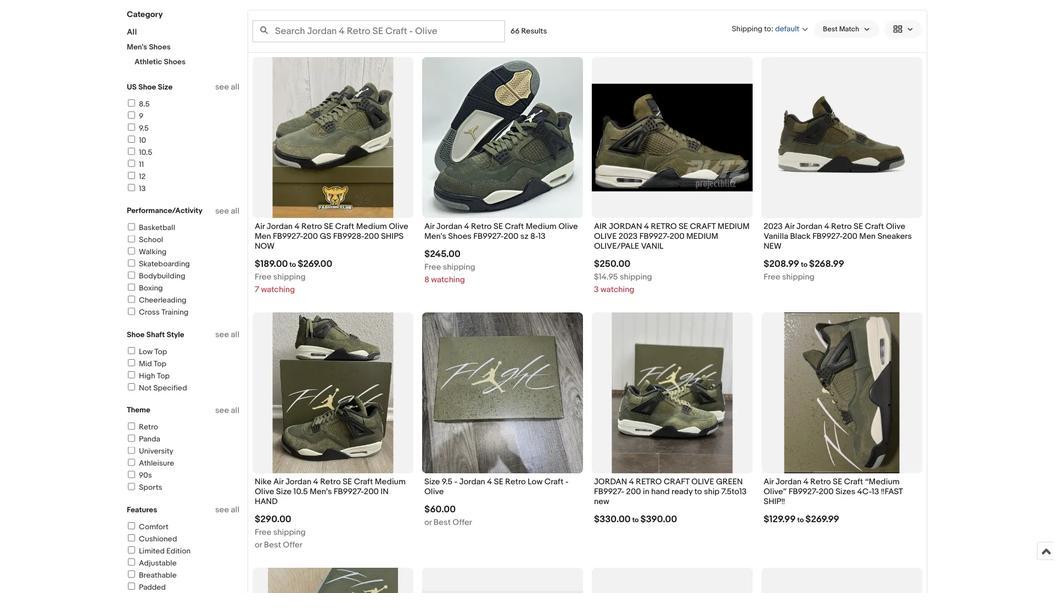 Task type: locate. For each thing, give the bounding box(es) containing it.
medium inside air jordan 4 retro se craft medium olive men's shoes fb9927-200 sz 8-13
[[526, 221, 557, 231]]

to right $330.00
[[633, 516, 639, 525]]

$208.99
[[764, 258, 800, 270]]

1 horizontal spatial best
[[434, 518, 451, 527]]

olive inside air jordan 4 retro se craft medium olive men's shoes fb9927-200 sz 8-13
[[559, 221, 578, 231]]

shoes up athletic
[[149, 43, 171, 52]]

air jordan 4 retro se craft medium olive men fb9927-200 gs fb9928-200 ships now
[[255, 221, 409, 251]]

mid top
[[139, 359, 166, 369]]

shoes
[[149, 43, 171, 52], [164, 57, 186, 67], [449, 231, 472, 241]]

9.5 checkbox
[[128, 124, 135, 131]]

olive down air
[[594, 231, 617, 241]]

skateboarding
[[139, 260, 190, 269]]

Adjustable checkbox
[[128, 559, 135, 566]]

4 see all button from the top
[[215, 405, 240, 415]]

"medium
[[866, 477, 900, 487]]

fb9927- up $129.99 to $269.99
[[789, 487, 819, 497]]

craft inside air jordan 4 retro se craft medium olive men fb9927-200 gs fb9928-200 ships now
[[335, 221, 355, 231]]

jordan up $245.00
[[437, 221, 463, 231]]

to left ship
[[695, 487, 703, 497]]

jordan inside air jordan 4 retro se craft medium olive men's shoes fb9927-200 sz 8-13
[[437, 221, 463, 231]]

free inside $189.00 to $269.00 free shipping 7 watching
[[255, 272, 272, 282]]

air jordan 4 retro se craft medium olive men fb9927-200 gs fb9928-200 ships now link
[[255, 221, 412, 254]]

nike air jordan 4 retro se craft medium olive size 10.5 men's fb9927-200 in hand link
[[255, 477, 412, 510]]

0 horizontal spatial offer
[[283, 540, 303, 550]]

to inside shipping to : default
[[765, 24, 772, 34]]

0 horizontal spatial men
[[255, 231, 271, 241]]

1 horizontal spatial craft
[[690, 221, 716, 231]]

air jordan men 4 retro craft se sneaker medium olive / pale vanilla fb9927-200 image
[[771, 568, 914, 593]]

not
[[139, 384, 152, 393]]

shipping down $245.00
[[443, 262, 476, 272]]

1 vertical spatial olive
[[692, 477, 715, 487]]

shipping down $250.00
[[620, 272, 653, 282]]

4c-
[[858, 487, 872, 497]]

to
[[765, 24, 772, 34], [290, 260, 296, 269], [802, 260, 808, 269], [695, 487, 703, 497], [633, 516, 639, 525], [798, 516, 804, 525]]

66
[[511, 27, 520, 36]]

1 vertical spatial 13
[[539, 231, 546, 241]]

olive up ship
[[692, 477, 715, 487]]

to inside the $330.00 to $390.00
[[633, 516, 639, 525]]

9.5 inside size 9.5 - jordan 4 se retro low craft - olive
[[442, 477, 453, 487]]

1 men from the left
[[255, 231, 271, 241]]

medium up in
[[375, 477, 406, 487]]

3 see from the top
[[215, 330, 229, 340]]

men's up $245.00
[[425, 231, 447, 241]]

to for $189.00
[[290, 260, 296, 269]]

shoes inside air jordan 4 retro se craft medium olive men's shoes fb9927-200 sz 8-13
[[449, 231, 472, 241]]

school
[[139, 235, 163, 245]]

men inside '2023 air jordan 4 retro se craft olive vanilla black fb9927-200 men sneakers new'
[[860, 231, 876, 241]]

1 vertical spatial 10.5
[[294, 487, 308, 497]]

shipping for $245.00
[[443, 262, 476, 272]]

1 horizontal spatial size
[[276, 487, 292, 497]]

jordan inside air jordan 4 retro se craft medium olive 2023 fb9927-200 medium olive/pale vanil
[[609, 221, 643, 231]]

0 vertical spatial jordan
[[609, 221, 643, 231]]

1 vertical spatial jordan
[[594, 477, 628, 487]]

1 vertical spatial craft
[[664, 477, 690, 487]]

cross
[[139, 308, 160, 317]]

offer down $60.00
[[453, 518, 472, 527]]

se inside '2023 air jordan 4 retro se craft olive vanilla black fb9927-200 men sneakers new'
[[854, 221, 864, 231]]

Breathable checkbox
[[128, 571, 135, 578]]

Athleisure checkbox
[[128, 459, 135, 466]]

air jordan 4 retro se craft medium olive men's shoes fb9927-200 sz 8-13 image
[[423, 57, 583, 218]]

see all button for performance/activity
[[215, 206, 240, 216]]

4 inside air jordan 4 retro se craft medium olive men's shoes fb9927-200 sz 8-13
[[465, 221, 470, 231]]

shipping down $189.00
[[273, 272, 306, 282]]

2 horizontal spatial best
[[824, 25, 838, 33]]

jordan up men's
[[286, 477, 312, 487]]

$14.95
[[594, 272, 618, 282]]

2 vertical spatial 13
[[872, 487, 880, 497]]

13 right 13 option
[[139, 184, 146, 193]]

air up now
[[255, 221, 265, 231]]

12
[[139, 172, 146, 181]]

to right $189.00
[[290, 260, 296, 269]]

shipping
[[732, 24, 763, 34]]

see all button
[[215, 82, 240, 92], [215, 206, 240, 216], [215, 330, 240, 340], [215, 405, 240, 415], [215, 505, 240, 515]]

offer
[[453, 518, 472, 527], [283, 540, 303, 550]]

1 horizontal spatial or
[[425, 518, 432, 527]]

air inside air jordan 4 retro se craft medium olive men's shoes fb9927-200 sz 8-13
[[425, 221, 435, 231]]

2 vertical spatial best
[[264, 540, 281, 550]]

shipping for $250.00
[[620, 272, 653, 282]]

Retro checkbox
[[128, 423, 135, 430]]

or down $290.00
[[255, 540, 262, 550]]

see all
[[215, 82, 240, 92], [215, 206, 240, 216], [215, 330, 240, 340], [215, 405, 240, 415], [215, 505, 240, 515]]

free down $208.99
[[764, 272, 781, 282]]

4 see from the top
[[215, 405, 229, 415]]

shoe right us on the top of page
[[138, 82, 156, 92]]

air jordan 4 retro se craft medium olive men's shoes fb9927-200 sz 8-13
[[425, 221, 578, 241]]

‼️fast
[[882, 487, 904, 497]]

1 horizontal spatial 10.5
[[294, 487, 308, 497]]

free inside $208.99 to $268.99 free shipping
[[764, 272, 781, 282]]

Not Specified checkbox
[[128, 384, 135, 391]]

retro up in
[[636, 477, 662, 487]]

shoes up $245.00
[[449, 231, 472, 241]]

all for performance/activity
[[231, 206, 240, 216]]

10.5 down 10
[[139, 148, 152, 157]]

4 inside size 9.5 - jordan 4 se retro low craft - olive
[[487, 477, 493, 487]]

1 horizontal spatial men
[[860, 231, 876, 241]]

cushioned
[[139, 535, 177, 544]]

air jordan 4 retro se craft medium olive men fb9927-200 gs fb9928-200 ships now image
[[273, 57, 394, 218]]

4 all from the top
[[231, 405, 240, 415]]

shipping inside $189.00 to $269.00 free shipping 7 watching
[[273, 272, 306, 282]]

black
[[791, 231, 811, 241]]

olive left air
[[559, 221, 578, 231]]

watching inside "$245.00 free shipping 8 watching"
[[431, 275, 465, 285]]

hand
[[255, 497, 278, 507]]

1 see all button from the top
[[215, 82, 240, 92]]

to inside $129.99 to $269.99
[[798, 516, 804, 525]]

5 see all from the top
[[215, 505, 240, 515]]

0 vertical spatial or
[[425, 518, 432, 527]]

shipping for $290.00
[[273, 528, 306, 537]]

shipping inside $290.00 free shipping or best offer
[[273, 528, 306, 537]]

$60.00 or best offer
[[425, 504, 472, 527]]

size up $60.00
[[425, 477, 440, 487]]

0 horizontal spatial or
[[255, 540, 262, 550]]

limited edition
[[139, 547, 191, 556]]

edition
[[167, 547, 191, 556]]

air jordan 4 retro se craft medium olive 2023 fb9927-200 medium olive/pale vanil link
[[594, 221, 751, 254]]

2023 up 'vanilla'
[[764, 221, 783, 231]]

1 vertical spatial low
[[528, 477, 543, 487]]

2 horizontal spatial 13
[[872, 487, 880, 497]]

to inside $208.99 to $268.99 free shipping
[[802, 260, 808, 269]]

1 horizontal spatial 9.5
[[442, 477, 453, 487]]

medium inside air jordan 4 retro se craft medium olive men fb9927-200 gs fb9928-200 ships now
[[356, 221, 387, 231]]

1 vertical spatial top
[[154, 359, 166, 369]]

top up high top in the left bottom of the page
[[154, 359, 166, 369]]

jordan
[[267, 221, 293, 231], [437, 221, 463, 231], [797, 221, 823, 231], [286, 477, 312, 487], [460, 477, 486, 487], [776, 477, 802, 487]]

4 inside jordan 4 retro craft olive green fb9927- 200 in hand ready to ship 7.5to13 new
[[629, 477, 635, 487]]

to left default
[[765, 24, 772, 34]]

olive"
[[764, 487, 787, 497]]

1 horizontal spatial low
[[528, 477, 543, 487]]

craft inside air jordan 4 retro se craft medium olive men's shoes fb9927-200 sz 8-13
[[505, 221, 524, 231]]

9.5
[[139, 124, 149, 133], [442, 477, 453, 487]]

to inside $189.00 to $269.00 free shipping 7 watching
[[290, 260, 296, 269]]

match
[[840, 25, 860, 33]]

1 see from the top
[[215, 82, 229, 92]]

air up black
[[785, 221, 795, 231]]

0 vertical spatial craft
[[690, 221, 716, 231]]

5 see all button from the top
[[215, 505, 240, 515]]

Cushioned checkbox
[[128, 535, 135, 542]]

size down athletic
[[158, 82, 173, 92]]

2 vertical spatial top
[[157, 371, 170, 381]]

12 checkbox
[[128, 172, 135, 179]]

2023 air jordan 4 retro se craft olive vanilla black fb9927-200 men sneakers new link
[[764, 221, 921, 254]]

fb9927- up vanil
[[640, 231, 670, 241]]

3 see all button from the top
[[215, 330, 240, 340]]

breathable link
[[126, 571, 177, 580]]

0 vertical spatial 10.5
[[139, 148, 152, 157]]

$208.99 to $268.99 free shipping
[[764, 258, 845, 282]]

shipping down $208.99
[[783, 272, 815, 282]]

size 9.5 - jordan 4 se retro low craft - olive image
[[423, 313, 583, 474]]

13 checkbox
[[128, 184, 135, 191]]

1 vertical spatial retro
[[636, 477, 662, 487]]

new
[[764, 241, 782, 251]]

olive/pale
[[594, 241, 640, 251]]

shoes right athletic
[[164, 57, 186, 67]]

panda link
[[126, 435, 160, 444]]

air inside air jordan 4 retro se craft "medium olive" fb9927-200 sizes 4c-13 ‼️fast ship‼️
[[764, 477, 774, 487]]

1 - from the left
[[455, 477, 458, 487]]

watching right "8"
[[431, 275, 465, 285]]

0 horizontal spatial olive
[[594, 231, 617, 241]]

0 horizontal spatial men's
[[127, 43, 147, 52]]

1 horizontal spatial 2023
[[764, 221, 783, 231]]

retro inside air jordan 4 retro se craft "medium olive" fb9927-200 sizes 4c-13 ‼️fast ship‼️
[[811, 477, 832, 487]]

craft inside air jordan 4 retro se craft medium olive 2023 fb9927-200 medium olive/pale vanil
[[690, 221, 716, 231]]

olive down nike
[[255, 487, 274, 497]]

all for us shoe size
[[231, 82, 240, 92]]

nike air jordan 4 retro se craft medium olive size 14 fb9927-200 new image
[[268, 568, 398, 593]]

0 vertical spatial retro
[[651, 221, 677, 231]]

to for $129.99
[[798, 516, 804, 525]]

to inside jordan 4 retro craft olive green fb9927- 200 in hand ready to ship 7.5to13 new
[[695, 487, 703, 497]]

2 vertical spatial shoes
[[449, 231, 472, 241]]

1 vertical spatial or
[[255, 540, 262, 550]]

top up not specified
[[157, 371, 170, 381]]

medium up ships
[[356, 221, 387, 231]]

0 horizontal spatial 2023
[[619, 231, 638, 241]]

or inside '$60.00 or best offer'
[[425, 518, 432, 527]]

jordan up now
[[267, 221, 293, 231]]

olive inside '2023 air jordan 4 retro se craft olive vanilla black fb9927-200 men sneakers new'
[[887, 221, 906, 231]]

men up now
[[255, 231, 271, 241]]

jordan up olive"
[[776, 477, 802, 487]]

1 vertical spatial men's
[[425, 231, 447, 241]]

13 right 'sz'
[[539, 231, 546, 241]]

-
[[455, 477, 458, 487], [566, 477, 569, 487]]

1 horizontal spatial -
[[566, 477, 569, 487]]

2023
[[764, 221, 783, 231], [619, 231, 638, 241]]

walking
[[139, 248, 167, 257]]

4 inside air jordan 4 retro se craft "medium olive" fb9927-200 sizes 4c-13 ‼️fast ship‼️
[[804, 477, 809, 487]]

air up $245.00
[[425, 221, 435, 231]]

fb9927- inside air jordan 4 retro se craft medium olive men fb9927-200 gs fb9928-200 ships now
[[273, 231, 303, 241]]

0 vertical spatial top
[[154, 347, 167, 357]]

men left sneakers
[[860, 231, 876, 241]]

4 see all from the top
[[215, 405, 240, 415]]

1 all from the top
[[231, 82, 240, 92]]

2 horizontal spatial size
[[425, 477, 440, 487]]

fb9927- right men's
[[334, 487, 364, 497]]

2 horizontal spatial watching
[[601, 285, 635, 295]]

top up the mid top on the left bottom of the page
[[154, 347, 167, 357]]

olive inside nike air jordan 4 retro se craft medium olive size 10.5 men's fb9927-200 in hand
[[255, 487, 274, 497]]

0 vertical spatial 9.5
[[139, 124, 149, 133]]

13
[[139, 184, 146, 193], [539, 231, 546, 241], [872, 487, 880, 497]]

0 horizontal spatial 13
[[139, 184, 146, 193]]

air right nike
[[274, 477, 284, 487]]

watching down '$14.95'
[[601, 285, 635, 295]]

1 horizontal spatial men's
[[425, 231, 447, 241]]

or down $60.00
[[425, 518, 432, 527]]

olive up $60.00
[[425, 487, 444, 497]]

craft inside air jordan 4 retro se craft "medium olive" fb9927-200 sizes 4c-13 ‼️fast ship‼️
[[845, 477, 864, 487]]

2 see from the top
[[215, 206, 229, 216]]

men's down all
[[127, 43, 147, 52]]

fb9927- right black
[[813, 231, 843, 241]]

air inside '2023 air jordan 4 retro se craft olive vanilla black fb9927-200 men sneakers new'
[[785, 221, 795, 231]]

or inside $290.00 free shipping or best offer
[[255, 540, 262, 550]]

0 vertical spatial low
[[139, 347, 153, 357]]

shipping inside "$245.00 free shipping 8 watching"
[[443, 262, 476, 272]]

3 see all from the top
[[215, 330, 240, 340]]

2 see all button from the top
[[215, 206, 240, 216]]

cross training link
[[126, 308, 189, 317]]

jordan up black
[[797, 221, 823, 231]]

2 see all from the top
[[215, 206, 240, 216]]

1 vertical spatial best
[[434, 518, 451, 527]]

200 inside '2023 air jordan 4 retro se craft olive vanilla black fb9927-200 men sneakers new'
[[843, 231, 858, 241]]

watching right 7
[[261, 285, 295, 295]]

free down $290.00
[[255, 528, 272, 537]]

se inside air jordan 4 retro se craft medium olive 2023 fb9927-200 medium olive/pale vanil
[[679, 221, 689, 231]]

fb9927- up new
[[594, 487, 625, 497]]

shoe
[[138, 82, 156, 92], [127, 330, 145, 340]]

high
[[139, 371, 155, 381]]

200 inside air jordan 4 retro se craft medium olive men's shoes fb9927-200 sz 8-13
[[504, 231, 519, 241]]

olive inside jordan 4 retro craft olive green fb9927- 200 in hand ready to ship 7.5to13 new
[[692, 477, 715, 487]]

olive up ships
[[389, 221, 409, 231]]

13 down "medium at bottom right
[[872, 487, 880, 497]]

men
[[255, 231, 271, 241], [860, 231, 876, 241]]

1 see all from the top
[[215, 82, 240, 92]]

2 men from the left
[[860, 231, 876, 241]]

0 vertical spatial men's
[[127, 43, 147, 52]]

5 see from the top
[[215, 505, 229, 515]]

200 inside air jordan 4 retro se craft medium olive 2023 fb9927-200 medium olive/pale vanil
[[670, 231, 685, 241]]

High Top checkbox
[[128, 371, 135, 379]]

10.5 checkbox
[[128, 148, 135, 155]]

features
[[127, 505, 157, 515]]

adjustable
[[139, 559, 177, 568]]

4 inside '2023 air jordan 4 retro se craft olive vanilla black fb9927-200 men sneakers new'
[[825, 221, 830, 231]]

top for low top
[[154, 347, 167, 357]]

0 horizontal spatial craft
[[664, 477, 690, 487]]

men's inside air jordan 4 retro se craft medium olive men's shoes fb9927-200 sz 8-13
[[425, 231, 447, 241]]

0 horizontal spatial best
[[264, 540, 281, 550]]

retro inside jordan 4 retro craft olive green fb9927- 200 in hand ready to ship 7.5to13 new
[[636, 477, 662, 487]]

fb9927- inside air jordan 4 retro se craft medium olive men's shoes fb9927-200 sz 8-13
[[474, 231, 504, 241]]

green
[[717, 477, 743, 487]]

1 horizontal spatial 13
[[539, 231, 546, 241]]

2 all from the top
[[231, 206, 240, 216]]

shipping inside $250.00 $14.95 shipping 3 watching
[[620, 272, 653, 282]]

0 vertical spatial offer
[[453, 518, 472, 527]]

see for features
[[215, 505, 229, 515]]

5 all from the top
[[231, 505, 240, 515]]

1 horizontal spatial olive
[[692, 477, 715, 487]]

200
[[303, 231, 318, 241], [364, 231, 379, 241], [504, 231, 519, 241], [670, 231, 685, 241], [843, 231, 858, 241], [364, 487, 379, 497], [627, 487, 642, 497], [819, 487, 834, 497]]

Skateboarding checkbox
[[128, 260, 135, 267]]

olive up sneakers
[[887, 221, 906, 231]]

sneakers
[[878, 231, 913, 241]]

Mid Top checkbox
[[128, 359, 135, 366]]

see all for performance/activity
[[215, 206, 240, 216]]

0 vertical spatial best
[[824, 25, 838, 33]]

olive inside air jordan 4 retro se craft medium olive 2023 fb9927-200 medium olive/pale vanil
[[594, 231, 617, 241]]

best down $290.00
[[264, 540, 281, 550]]

air up olive"
[[764, 477, 774, 487]]

men's
[[127, 43, 147, 52], [425, 231, 447, 241]]

11 link
[[126, 160, 144, 169]]

low inside size 9.5 - jordan 4 se retro low craft - olive
[[528, 477, 543, 487]]

see all button for features
[[215, 505, 240, 515]]

$245.00 free shipping 8 watching
[[425, 248, 476, 285]]

1 horizontal spatial offer
[[453, 518, 472, 527]]

3 all from the top
[[231, 330, 240, 340]]

Sports checkbox
[[128, 483, 135, 490]]

size 9.5 - jordan 4 se retro low craft - olive link
[[425, 477, 581, 500]]

padded link
[[126, 583, 166, 592]]

2 - from the left
[[566, 477, 569, 487]]

free up 7
[[255, 272, 272, 282]]

1 vertical spatial offer
[[283, 540, 303, 550]]

retro up vanil
[[651, 221, 677, 231]]

air
[[255, 221, 265, 231], [425, 221, 435, 231], [785, 221, 795, 231], [274, 477, 284, 487], [764, 477, 774, 487]]

4
[[295, 221, 300, 231], [465, 221, 470, 231], [644, 221, 650, 231], [825, 221, 830, 231], [313, 477, 319, 487], [487, 477, 493, 487], [629, 477, 635, 487], [804, 477, 809, 487]]

air inside air jordan 4 retro se craft medium olive men fb9927-200 gs fb9928-200 ships now
[[255, 221, 265, 231]]

all men's shoes athletic shoes
[[127, 27, 186, 67]]

best down $60.00
[[434, 518, 451, 527]]

2023 up olive/pale
[[619, 231, 638, 241]]

10.5 left men's
[[294, 487, 308, 497]]

boxing link
[[126, 284, 163, 293]]

1 horizontal spatial watching
[[431, 275, 465, 285]]

limited edition link
[[126, 547, 191, 556]]

jordan 4 retro craft olive green fb9927- 200 in hand ready to ship 7.5to13 new
[[594, 477, 747, 507]]

watching inside $250.00 $14.95 shipping 3 watching
[[601, 285, 635, 295]]

jordan up '$60.00 or best offer'
[[460, 477, 486, 487]]

see for shoe shaft style
[[215, 330, 229, 340]]

size up hand
[[276, 487, 292, 497]]

shoe up the low top option
[[127, 330, 145, 340]]

medium up the 8-
[[526, 221, 557, 231]]

watching for $245.00
[[431, 275, 465, 285]]

shipping down $290.00
[[273, 528, 306, 537]]

to left $268.99
[[802, 260, 808, 269]]

$189.00
[[255, 258, 288, 270]]

se inside air jordan 4 retro se craft medium olive men's shoes fb9927-200 sz 8-13
[[494, 221, 503, 231]]

4 inside nike air jordan 4 retro se craft medium olive size 10.5 men's fb9927-200 in hand
[[313, 477, 319, 487]]

School checkbox
[[128, 235, 135, 243]]

vanilla
[[764, 231, 789, 241]]

0 horizontal spatial -
[[455, 477, 458, 487]]

craft
[[335, 221, 355, 231], [505, 221, 524, 231], [866, 221, 885, 231], [354, 477, 373, 487], [545, 477, 564, 487], [845, 477, 864, 487]]

0 horizontal spatial watching
[[261, 285, 295, 295]]

watching
[[431, 275, 465, 285], [261, 285, 295, 295], [601, 285, 635, 295]]

school link
[[126, 235, 163, 245]]

9.5 up 10
[[139, 124, 149, 133]]

free up "8"
[[425, 262, 441, 272]]

fb9927- left 'sz'
[[474, 231, 504, 241]]

fb9927- up now
[[273, 231, 303, 241]]

jordan 4 retro craft olive green fb9927- 200 in hand ready to ship 7.5to13 new image
[[612, 313, 733, 474]]

specified
[[153, 384, 187, 393]]

9.5 up $60.00
[[442, 477, 453, 487]]

0 vertical spatial olive
[[594, 231, 617, 241]]

olive inside size 9.5 - jordan 4 se retro low craft - olive
[[425, 487, 444, 497]]

jordan up olive/pale
[[609, 221, 643, 231]]

$390.00
[[641, 514, 678, 525]]

offer down $290.00
[[283, 540, 303, 550]]

gs
[[320, 231, 332, 241]]

jordan inside air jordan 4 retro se craft medium olive men fb9927-200 gs fb9928-200 ships now
[[267, 221, 293, 231]]

0 horizontal spatial 10.5
[[139, 148, 152, 157]]

jordan inside air jordan 4 retro se craft "medium olive" fb9927-200 sizes 4c-13 ‼️fast ship‼️
[[776, 477, 802, 487]]

fb9927- inside jordan 4 retro craft olive green fb9927- 200 in hand ready to ship 7.5to13 new
[[594, 487, 625, 497]]

1 vertical spatial 9.5
[[442, 477, 453, 487]]

2023 inside '2023 air jordan 4 retro se craft olive vanilla black fb9927-200 men sneakers new'
[[764, 221, 783, 231]]

best match button
[[815, 20, 880, 38]]

jordan up new
[[594, 477, 628, 487]]

13 link
[[126, 184, 146, 193]]

boxing
[[139, 284, 163, 293]]

best left match
[[824, 25, 838, 33]]

0 vertical spatial shoes
[[149, 43, 171, 52]]

to right $129.99
[[798, 516, 804, 525]]



Task type: vqa. For each thing, say whether or not it's contained in the screenshot.
Wonder
no



Task type: describe. For each thing, give the bounding box(es) containing it.
Enter your search keyword text field
[[253, 20, 505, 42]]

craft inside jordan 4 retro craft olive green fb9927- 200 in hand ready to ship 7.5to13 new
[[664, 477, 690, 487]]

to for shipping
[[765, 24, 772, 34]]

13 inside air jordan 4 retro se craft medium olive men's shoes fb9927-200 sz 8-13
[[539, 231, 546, 241]]

Low Top checkbox
[[128, 347, 135, 354]]

fb9927- inside air jordan 4 retro se craft medium olive 2023 fb9927-200 medium olive/pale vanil
[[640, 231, 670, 241]]

free inside "$245.00 free shipping 8 watching"
[[425, 262, 441, 272]]

200 inside nike air jordan 4 retro se craft medium olive size 10.5 men's fb9927-200 in hand
[[364, 487, 379, 497]]

retro inside size 9.5 - jordan 4 se retro low craft - olive
[[506, 477, 526, 487]]

200 inside air jordan 4 retro se craft "medium olive" fb9927-200 sizes 4c-13 ‼️fast ship‼️
[[819, 487, 834, 497]]

sz
[[521, 231, 529, 241]]

10 checkbox
[[128, 136, 135, 143]]

not specified link
[[126, 384, 187, 393]]

all for shoe shaft style
[[231, 330, 240, 340]]

90s checkbox
[[128, 471, 135, 478]]

cheerleading
[[139, 296, 187, 305]]

panda
[[139, 435, 160, 444]]

all for features
[[231, 505, 240, 515]]

4 inside air jordan 4 retro se craft medium olive 2023 fb9927-200 medium olive/pale vanil
[[644, 221, 650, 231]]

Comfort checkbox
[[128, 523, 135, 530]]

10 link
[[126, 136, 146, 145]]

olive for $245.00
[[559, 221, 578, 231]]

$269.00
[[298, 258, 333, 270]]

:
[[772, 24, 774, 34]]

theme
[[127, 406, 150, 415]]

see all button for shoe shaft style
[[215, 330, 240, 340]]

best inside '$60.00 or best offer'
[[434, 518, 451, 527]]

0 vertical spatial shoe
[[138, 82, 156, 92]]

ship‼️
[[764, 497, 786, 507]]

$60.00
[[425, 504, 456, 515]]

2023 inside air jordan 4 retro se craft medium olive 2023 fb9927-200 medium olive/pale vanil
[[619, 231, 638, 241]]

view: gallery view image
[[894, 23, 914, 35]]

11 checkbox
[[128, 160, 135, 167]]

retro inside '2023 air jordan 4 retro se craft olive vanilla black fb9927-200 men sneakers new'
[[832, 221, 853, 231]]

nike
[[255, 477, 272, 487]]

4 inside air jordan 4 retro se craft medium olive men fb9927-200 gs fb9928-200 ships now
[[295, 221, 300, 231]]

air for $189.00
[[255, 221, 265, 231]]

see all button for us shoe size
[[215, 82, 240, 92]]

comfort link
[[126, 523, 169, 532]]

us shoe size
[[127, 82, 173, 92]]

high top link
[[126, 371, 170, 381]]

men inside air jordan 4 retro se craft medium olive men fb9927-200 gs fb9928-200 ships now
[[255, 231, 271, 241]]

se inside air jordan 4 retro se craft medium olive men fb9927-200 gs fb9928-200 ships now
[[324, 221, 334, 231]]

cross training
[[139, 308, 189, 317]]

craft inside nike air jordan 4 retro se craft medium olive size 10.5 men's fb9927-200 in hand
[[354, 477, 373, 487]]

us
[[127, 82, 137, 92]]

$250.00
[[594, 258, 631, 270]]

olive for $208.99
[[887, 221, 906, 231]]

to for $330.00
[[633, 516, 639, 525]]

1 vertical spatial shoe
[[127, 330, 145, 340]]

sports link
[[126, 483, 162, 493]]

men's inside 'all men's shoes athletic shoes'
[[127, 43, 147, 52]]

se inside size 9.5 - jordan 4 se retro low craft - olive
[[494, 477, 504, 487]]

0 horizontal spatial size
[[158, 82, 173, 92]]

se inside air jordan 4 retro se craft "medium olive" fb9927-200 sizes 4c-13 ‼️fast ship‼️
[[833, 477, 843, 487]]

jordan 4 retro craft olive green fb9927- 200 in hand ready to ship 7.5to13 new link
[[594, 477, 751, 510]]

jordan inside jordan 4 retro craft olive green fb9927- 200 in hand ready to ship 7.5to13 new
[[594, 477, 628, 487]]

Boxing checkbox
[[128, 284, 135, 291]]

to for $208.99
[[802, 260, 808, 269]]

9 checkbox
[[128, 112, 135, 119]]

200 inside jordan 4 retro craft olive green fb9927- 200 in hand ready to ship 7.5to13 new
[[627, 487, 642, 497]]

olive for $189.00
[[389, 221, 409, 231]]

craft inside '2023 air jordan 4 retro se craft olive vanilla black fb9927-200 men sneakers new'
[[866, 221, 885, 231]]

Walking checkbox
[[128, 248, 135, 255]]

see for performance/activity
[[215, 206, 229, 216]]

low top link
[[126, 347, 167, 357]]

see all for features
[[215, 505, 240, 515]]

air jordan 4 retro se craft "medium olive" fb9927-200 sizes 4c-13 ‼️fast ship‼️ image
[[785, 313, 900, 474]]

Panda checkbox
[[128, 435, 135, 442]]

Limited Edition checkbox
[[128, 547, 135, 554]]

basketball
[[139, 223, 175, 233]]

air jordan 4 retro se craft medium olive 2023 fb9927-200 medium olive/pale vanil image
[[592, 84, 753, 191]]

see for theme
[[215, 405, 229, 415]]

cushioned link
[[126, 535, 177, 544]]

free inside $290.00 free shipping or best offer
[[255, 528, 272, 537]]

mid top link
[[126, 359, 166, 369]]

2023 air jordan 4 retro se craft olive vanilla black fb9927-200 men sneakers new image
[[762, 57, 923, 218]]

0 vertical spatial 13
[[139, 184, 146, 193]]

90s
[[139, 471, 152, 480]]

retro inside air jordan 4 retro se craft medium olive men's shoes fb9927-200 sz 8-13
[[471, 221, 492, 231]]

Padded checkbox
[[128, 583, 135, 590]]

university
[[139, 447, 173, 456]]

10.5 inside nike air jordan 4 retro se craft medium olive size 10.5 men's fb9927-200 in hand
[[294, 487, 308, 497]]

8.5 checkbox
[[128, 99, 135, 107]]

air inside nike air jordan 4 retro se craft medium olive size 10.5 men's fb9927-200 in hand
[[274, 477, 284, 487]]

training
[[162, 308, 189, 317]]

all for theme
[[231, 405, 240, 415]]

see all for shoe shaft style
[[215, 330, 240, 340]]

now
[[255, 241, 275, 251]]

fb9927- inside nike air jordan 4 retro se craft medium olive size 10.5 men's fb9927-200 in hand
[[334, 487, 364, 497]]

best inside $290.00 free shipping or best offer
[[264, 540, 281, 550]]

$129.99 to $269.99
[[764, 514, 840, 525]]

0 horizontal spatial 9.5
[[139, 124, 149, 133]]

retro inside air jordan 4 retro se craft medium olive 2023 fb9927-200 medium olive/pale vanil
[[651, 221, 677, 231]]

basketball link
[[126, 223, 175, 233]]

padded
[[139, 583, 166, 592]]

limited
[[139, 547, 165, 556]]

Cross Training checkbox
[[128, 308, 135, 315]]

8
[[425, 275, 430, 285]]

$189.00 to $269.00 free shipping 7 watching
[[255, 258, 333, 295]]

medium for $269.00
[[356, 221, 387, 231]]

Bodybuilding checkbox
[[128, 272, 135, 279]]

size 9.5 - jordan 4 se retro low craft - olive
[[425, 477, 569, 497]]

3
[[594, 285, 599, 295]]

jordan inside nike air jordan 4 retro se craft medium olive size 10.5 men's fb9927-200 in hand
[[286, 477, 312, 487]]

best inside best match dropdown button
[[824, 25, 838, 33]]

see all for theme
[[215, 405, 240, 415]]

13 inside air jordan 4 retro se craft "medium olive" fb9927-200 sizes 4c-13 ‼️fast ship‼️
[[872, 487, 880, 497]]

watching inside $189.00 to $269.00 free shipping 7 watching
[[261, 285, 295, 295]]

8.5
[[139, 99, 150, 109]]

0 horizontal spatial low
[[139, 347, 153, 357]]

7.5to13
[[722, 487, 747, 497]]

category
[[127, 9, 163, 19]]

1 vertical spatial shoes
[[164, 57, 186, 67]]

top for mid top
[[154, 359, 166, 369]]

University checkbox
[[128, 447, 135, 454]]

7
[[255, 285, 259, 295]]

fb9927- inside '2023 air jordan 4 retro se craft olive vanilla black fb9927-200 men sneakers new'
[[813, 231, 843, 241]]

walking link
[[126, 248, 167, 257]]

$290.00 free shipping or best offer
[[255, 514, 306, 550]]

fb9927- inside air jordan 4 retro se craft "medium olive" fb9927-200 sizes 4c-13 ‼️fast ship‼️
[[789, 487, 819, 497]]

9
[[139, 112, 143, 121]]

8.5 link
[[126, 99, 150, 109]]

Basketball checkbox
[[128, 223, 135, 230]]

medium for shipping
[[526, 221, 557, 231]]

9 link
[[126, 112, 143, 121]]

66 results
[[511, 27, 548, 36]]

comfort
[[139, 523, 169, 532]]

see all for us shoe size
[[215, 82, 240, 92]]

see for us shoe size
[[215, 82, 229, 92]]

$269.99
[[806, 514, 840, 525]]

retro inside air jordan 4 retro se craft medium olive men fb9927-200 gs fb9928-200 ships now
[[302, 221, 322, 231]]

fb9928-
[[333, 231, 364, 241]]

air for $245.00
[[425, 221, 435, 231]]

watching for $250.00
[[601, 285, 635, 295]]

skateboarding link
[[126, 260, 190, 269]]

best match
[[824, 25, 860, 33]]

air jordan 4 retro se craft medium olive men's shoes fb9927-200 sz 8-13 link
[[425, 221, 581, 244]]

bodybuilding
[[139, 272, 185, 281]]

offer inside $290.00 free shipping or best offer
[[283, 540, 303, 550]]

offer inside '$60.00 or best offer'
[[453, 518, 472, 527]]

$129.99
[[764, 514, 796, 525]]

in
[[643, 487, 650, 497]]

Cheerleading checkbox
[[128, 296, 135, 303]]

air for $129.99
[[764, 477, 774, 487]]

shipping inside $208.99 to $268.99 free shipping
[[783, 272, 815, 282]]

shipping to : default
[[732, 24, 800, 34]]

jordan inside size 9.5 - jordan 4 se retro low craft - olive
[[460, 477, 486, 487]]

$268.99
[[810, 258, 845, 270]]

default
[[776, 24, 800, 34]]

9.5 link
[[126, 124, 149, 133]]

see all button for theme
[[215, 405, 240, 415]]

top for high top
[[157, 371, 170, 381]]

shaft
[[146, 330, 165, 340]]

jordan inside '2023 air jordan 4 retro se craft olive vanilla black fb9927-200 men sneakers new'
[[797, 221, 823, 231]]

retro inside nike air jordan 4 retro se craft medium olive size 10.5 men's fb9927-200 in hand
[[320, 477, 341, 487]]

se inside nike air jordan 4 retro se craft medium olive size 10.5 men's fb9927-200 in hand
[[343, 477, 352, 487]]

air jordan 4 retro se craft medium olive 2023 fb9927-200 medium olive/pale vanil
[[594, 221, 750, 251]]

ready
[[672, 487, 693, 497]]

craft inside size 9.5 - jordan 4 se retro low craft - olive
[[545, 477, 564, 487]]

medium inside nike air jordan 4 retro se craft medium olive size 10.5 men's fb9927-200 in hand
[[375, 477, 406, 487]]

breathable
[[139, 571, 177, 580]]

90s link
[[126, 471, 152, 480]]

nike air jordan 4 retro se craft medium olive size 10.5 men's fb9927-200 in hand image
[[273, 313, 394, 474]]

air jordan 4 retro se craft medium olive [$10 off+free ship] fb9927-200 size 14 image
[[423, 591, 583, 593]]

2023 air jordan 4 retro se craft olive vanilla black fb9927-200 men sneakers new
[[764, 221, 913, 251]]

style
[[167, 330, 184, 340]]

air jordan 4 retro se craft "medium olive" fb9927-200 sizes 4c-13 ‼️fast ship‼️
[[764, 477, 904, 507]]

$330.00 to $390.00
[[594, 514, 678, 525]]

all link
[[127, 27, 137, 37]]

adjustable link
[[126, 559, 177, 568]]

$330.00
[[594, 514, 631, 525]]

results
[[522, 27, 548, 36]]

size inside nike air jordan 4 retro se craft medium olive size 10.5 men's fb9927-200 in hand
[[276, 487, 292, 497]]

size inside size 9.5 - jordan 4 se retro low craft - olive
[[425, 477, 440, 487]]

all
[[127, 27, 137, 37]]

sports
[[139, 483, 162, 493]]

11
[[139, 160, 144, 169]]



